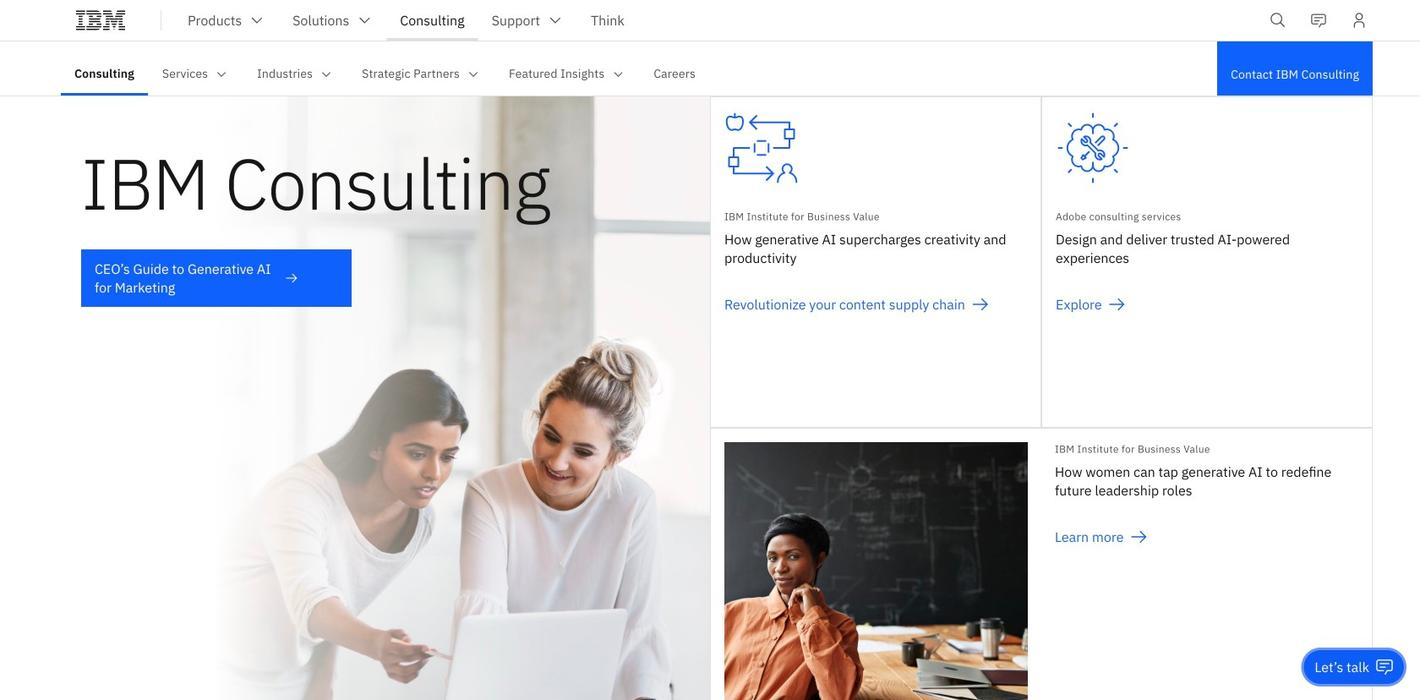 Task type: locate. For each thing, give the bounding box(es) containing it.
let's talk element
[[1315, 658, 1370, 677]]



Task type: vqa. For each thing, say whether or not it's contained in the screenshot.
Open Cookie Preferences Modal section
no



